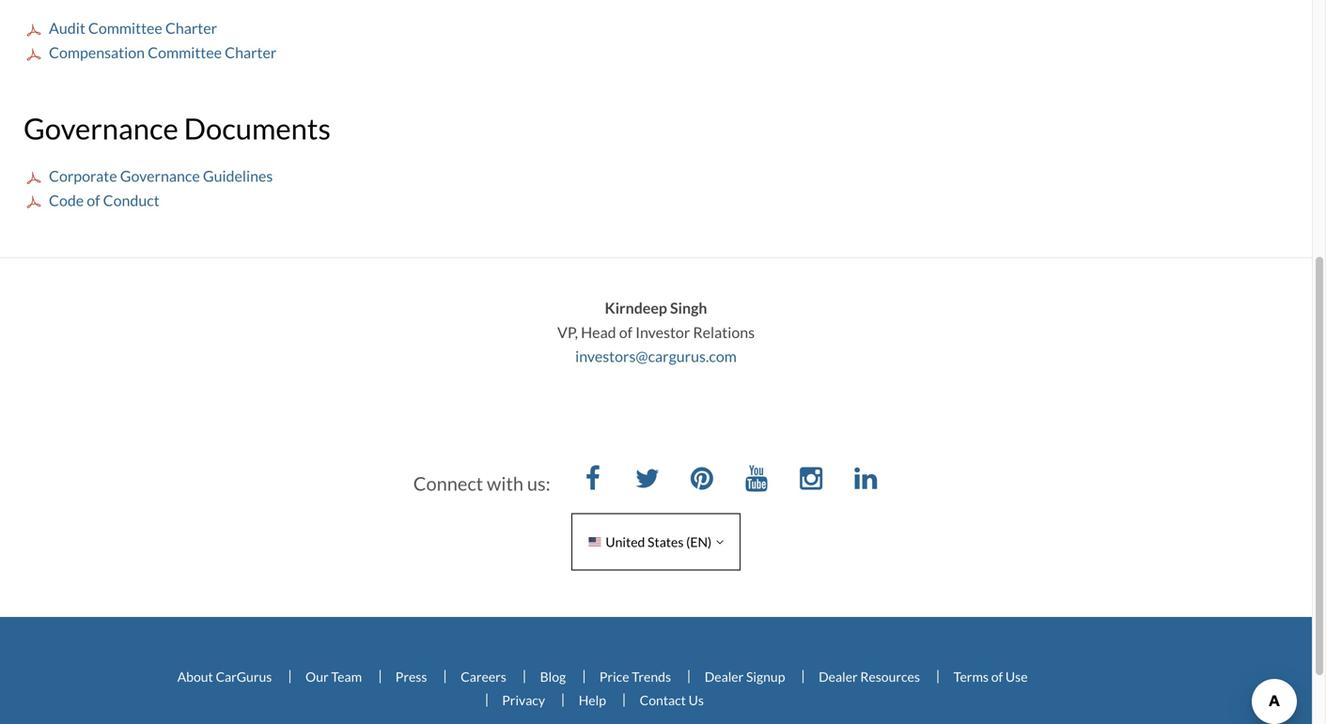 Task type: locate. For each thing, give the bounding box(es) containing it.
of for head
[[619, 323, 633, 342]]

0 horizontal spatial dealer
[[705, 669, 744, 685]]

about cargurus link
[[162, 669, 287, 685]]

corporate
[[49, 167, 117, 185]]

united states (en) button
[[572, 514, 741, 571]]

privacy
[[502, 693, 545, 709]]

of down corporate
[[87, 191, 100, 209]]

investors@cargurus.com
[[576, 347, 737, 366]]

audit committee charter compensation committee charter
[[49, 19, 277, 62]]

pinterest image
[[683, 462, 721, 499]]

us
[[689, 693, 704, 709]]

terms
[[954, 669, 989, 685]]

committee
[[88, 19, 162, 37], [148, 43, 222, 62]]

of for code
[[87, 191, 100, 209]]

dealer signup
[[705, 669, 785, 685]]

0 vertical spatial charter
[[165, 19, 217, 37]]

dealer for dealer resources
[[819, 669, 858, 685]]

of down kirndeep
[[619, 323, 633, 342]]

facebook image
[[574, 462, 612, 499]]

of inside corporate governance guidelines code of conduct
[[87, 191, 100, 209]]

dealer resources
[[819, 669, 920, 685]]

0 horizontal spatial of
[[87, 191, 100, 209]]

us:
[[527, 473, 551, 496]]

price trends link
[[584, 669, 686, 685]]

instagram image
[[793, 462, 830, 499]]

charter up 'compensation committee charter' link
[[165, 19, 217, 37]]

documents
[[184, 111, 331, 146]]

our team link
[[290, 669, 377, 685]]

terms of use privacy
[[502, 669, 1028, 709]]

dealer
[[705, 669, 744, 685], [819, 669, 858, 685]]

code of conduct link
[[24, 188, 160, 213]]

help link
[[563, 693, 621, 709]]

2 horizontal spatial of
[[992, 669, 1003, 685]]

governance up corporate
[[24, 111, 178, 146]]

committee up 'compensation committee charter' link
[[88, 19, 162, 37]]

press link
[[380, 669, 442, 685]]

use
[[1006, 669, 1028, 685]]

1 vertical spatial charter
[[225, 43, 277, 62]]

us image
[[589, 536, 601, 549]]

0 vertical spatial of
[[87, 191, 100, 209]]

1 horizontal spatial dealer
[[819, 669, 858, 685]]

2 dealer from the left
[[819, 669, 858, 685]]

2 vertical spatial of
[[992, 669, 1003, 685]]

kirndeep
[[605, 299, 667, 318]]

governance
[[24, 111, 178, 146], [120, 167, 200, 185]]

1 vertical spatial governance
[[120, 167, 200, 185]]

resources
[[861, 669, 920, 685]]

corporate governance guidelines link
[[24, 164, 273, 188]]

charter up 'documents'
[[225, 43, 277, 62]]

team
[[331, 669, 362, 685]]

governance up conduct
[[120, 167, 200, 185]]

1 dealer from the left
[[705, 669, 744, 685]]

head
[[581, 323, 616, 342]]

of
[[87, 191, 100, 209], [619, 323, 633, 342], [992, 669, 1003, 685]]

vp,
[[557, 323, 578, 342]]

of left use
[[992, 669, 1003, 685]]

0 vertical spatial governance
[[24, 111, 178, 146]]

of inside the kirndeep singh vp, head of investor relations investors@cargurus.com
[[619, 323, 633, 342]]

(en)
[[686, 535, 712, 551]]

dealer left signup
[[705, 669, 744, 685]]

corporate governance guidelines code of conduct
[[49, 167, 273, 209]]

audit
[[49, 19, 85, 37]]

dealer left resources in the bottom right of the page
[[819, 669, 858, 685]]

cargurus
[[216, 669, 272, 685]]

investors@cargurus.com link
[[576, 347, 737, 366]]

committee down the audit committee charter link
[[148, 43, 222, 62]]

trends
[[632, 669, 671, 685]]

united states (en)
[[606, 535, 712, 551]]

contact us link
[[624, 693, 719, 709]]

1 horizontal spatial of
[[619, 323, 633, 342]]

signup
[[746, 669, 785, 685]]

0 horizontal spatial charter
[[165, 19, 217, 37]]

1 vertical spatial of
[[619, 323, 633, 342]]

states
[[648, 535, 684, 551]]

dealer resources link
[[803, 669, 935, 685]]

about
[[177, 669, 213, 685]]

charter
[[165, 19, 217, 37], [225, 43, 277, 62]]



Task type: vqa. For each thing, say whether or not it's contained in the screenshot.
About CarGurus link
yes



Task type: describe. For each thing, give the bounding box(es) containing it.
price trends
[[600, 669, 671, 685]]

careers link
[[445, 669, 522, 685]]

careers
[[461, 669, 507, 685]]

blog
[[540, 669, 566, 685]]

contact us
[[640, 693, 704, 709]]

youtube image
[[738, 462, 776, 499]]

connect with us:
[[413, 473, 551, 496]]

0 vertical spatial committee
[[88, 19, 162, 37]]

governance documents
[[24, 111, 331, 146]]

connect
[[413, 473, 483, 496]]

compensation committee charter link
[[24, 40, 277, 65]]

linkedin image
[[847, 462, 885, 499]]

price
[[600, 669, 629, 685]]

1 vertical spatial committee
[[148, 43, 222, 62]]

relations
[[693, 323, 755, 342]]

blog link
[[524, 669, 581, 685]]

connect with us element
[[413, 462, 899, 499]]

dealer for dealer signup
[[705, 669, 744, 685]]

with
[[487, 473, 524, 496]]

press
[[396, 669, 427, 685]]

help
[[579, 693, 606, 709]]

united
[[606, 535, 645, 551]]

privacy link
[[486, 693, 560, 709]]

investor
[[636, 323, 690, 342]]

governance inside corporate governance guidelines code of conduct
[[120, 167, 200, 185]]

terms of use link
[[938, 669, 1043, 685]]

kirndeep singh vp, head of investor relations investors@cargurus.com
[[557, 299, 755, 366]]

our team
[[306, 669, 362, 685]]

singh
[[670, 299, 707, 318]]

audit committee charter link
[[24, 16, 217, 40]]

twitter image
[[629, 462, 666, 499]]

conduct
[[103, 191, 160, 209]]

of inside terms of use privacy
[[992, 669, 1003, 685]]

1 horizontal spatial charter
[[225, 43, 277, 62]]

about cargurus
[[177, 669, 272, 685]]

contact
[[640, 693, 686, 709]]

dealer signup link
[[689, 669, 800, 685]]

our
[[306, 669, 329, 685]]

code
[[49, 191, 84, 209]]

guidelines
[[203, 167, 273, 185]]

compensation
[[49, 43, 145, 62]]



